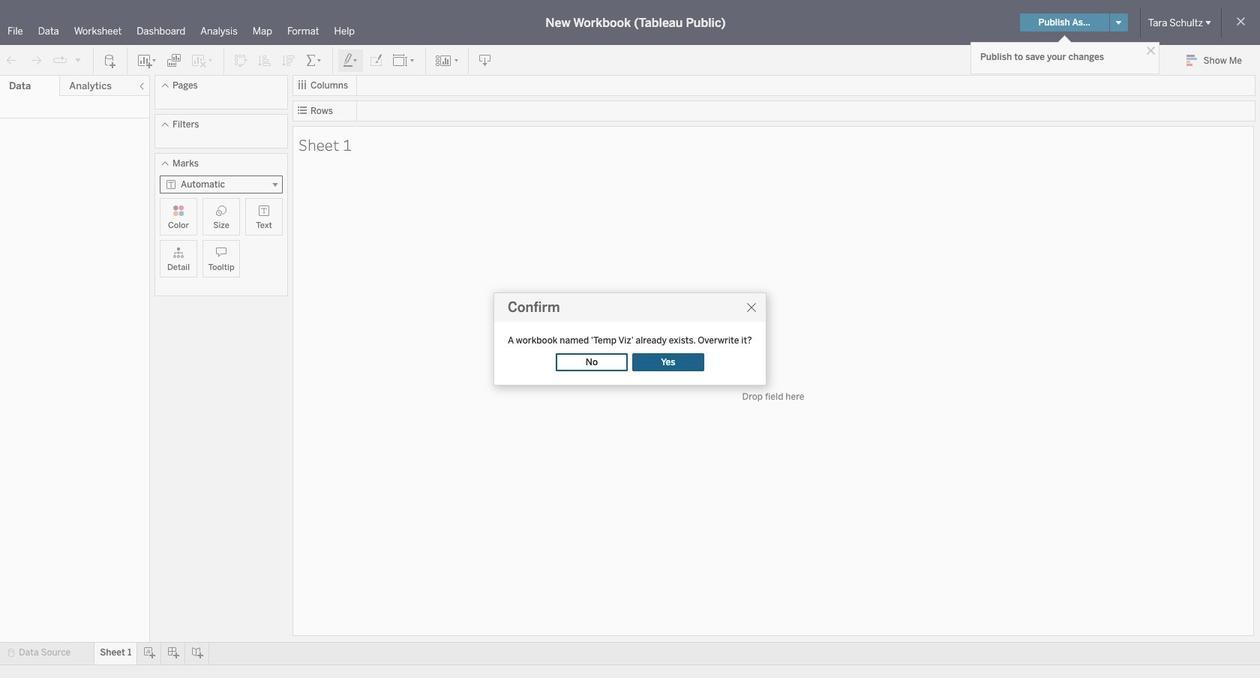 Task type: vqa. For each thing, say whether or not it's contained in the screenshot.
2nd add favorite button from the right
no



Task type: describe. For each thing, give the bounding box(es) containing it.
replay animation image
[[74, 55, 83, 64]]

duplicate image
[[167, 53, 182, 68]]

download image
[[478, 53, 493, 68]]

close image
[[1144, 44, 1159, 58]]

highlight image
[[342, 53, 359, 68]]

clear sheet image
[[191, 53, 215, 68]]

totals image
[[305, 53, 323, 68]]

undo image
[[5, 53, 20, 68]]

sort descending image
[[281, 53, 296, 68]]



Task type: locate. For each thing, give the bounding box(es) containing it.
replay animation image
[[53, 53, 68, 68]]

swap rows and columns image
[[233, 53, 248, 68]]

new worksheet image
[[137, 53, 158, 68]]

collapse image
[[137, 82, 146, 91]]

format workbook image
[[368, 53, 383, 68]]

new data source image
[[103, 53, 118, 68]]

fit image
[[393, 53, 417, 68]]

redo image
[[29, 53, 44, 68]]

show/hide cards image
[[435, 53, 459, 68]]

sort ascending image
[[257, 53, 272, 68]]

dialog
[[494, 293, 767, 386]]



